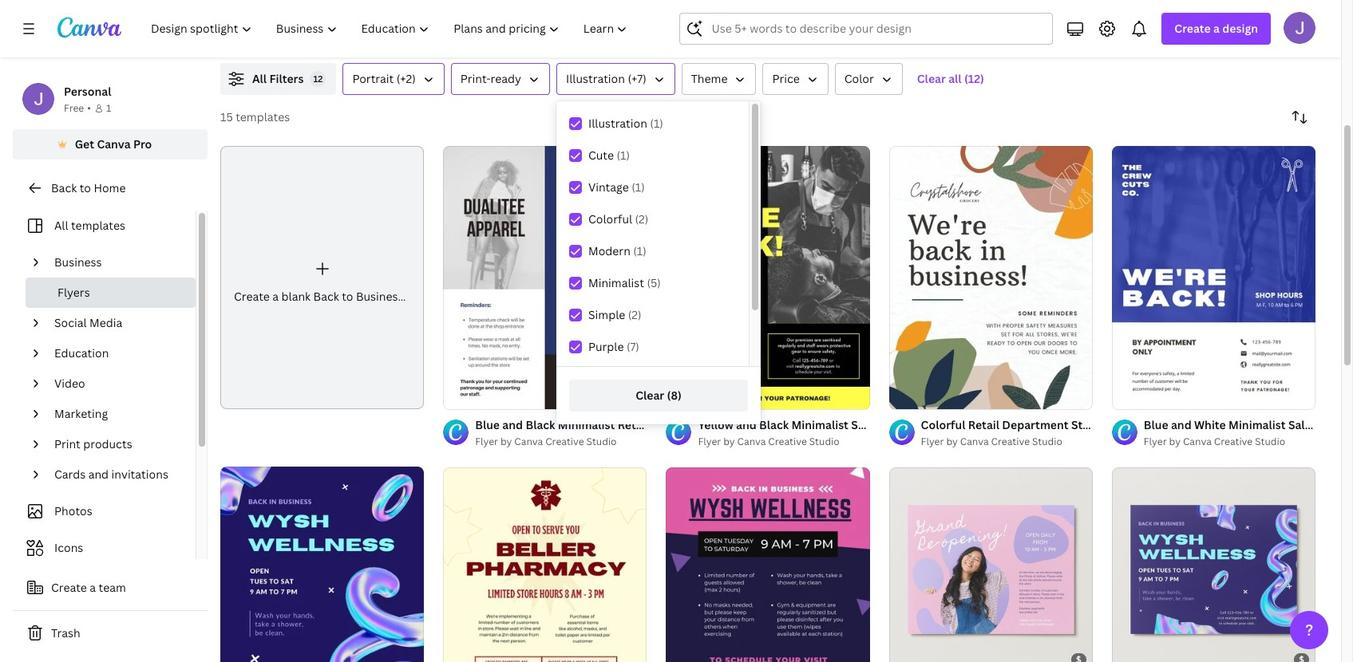Task type: locate. For each thing, give the bounding box(es) containing it.
cards and invitations
[[54, 467, 168, 482]]

studio inside "yellow and black minimalist salon flyers flyer by canva creative studio"
[[809, 435, 840, 449]]

1 vertical spatial colorful
[[921, 418, 966, 433]]

(1) for modern (1)
[[633, 244, 647, 259]]

0 vertical spatial 1
[[106, 101, 111, 115]]

1 left of
[[900, 391, 905, 403]]

templates for all templates
[[71, 218, 125, 233]]

maroon and yellow vintage pharmacy back to business flyers image
[[443, 468, 647, 663]]

1 horizontal spatial minimalist
[[792, 418, 849, 433]]

clear inside 'button'
[[636, 388, 665, 403]]

colorful retail department store back to business flyers flyer by canva creative studio
[[921, 418, 1230, 449]]

colorful retail department store back to business flyers image
[[889, 146, 1093, 410]]

create down icons
[[51, 580, 87, 596]]

back inside blue and white minimalist salons back flyer by canva creative studio
[[1327, 418, 1353, 433]]

colorful up modern
[[588, 212, 632, 227]]

flyer by canva creative studio link for colorful
[[921, 435, 1093, 451]]

0 vertical spatial (2)
[[635, 212, 649, 227]]

to left blue
[[1132, 418, 1144, 433]]

0 vertical spatial colorful
[[588, 212, 632, 227]]

colorful for colorful (2)
[[588, 212, 632, 227]]

1 flyer by canva creative studio link from the left
[[475, 435, 647, 451]]

0 vertical spatial illustration
[[566, 71, 625, 86]]

0 horizontal spatial and
[[88, 467, 109, 482]]

purple
[[588, 339, 624, 355]]

back right blank
[[313, 289, 339, 304]]

0 horizontal spatial a
[[90, 580, 96, 596]]

1 horizontal spatial flyers
[[885, 418, 918, 433]]

12 filter options selected element
[[310, 71, 326, 87]]

2 vertical spatial create
[[51, 580, 87, 596]]

by inside the colorful retail department store back to business flyers flyer by canva creative studio
[[947, 435, 958, 449]]

studio inside blue and white minimalist salons back flyer by canva creative studio
[[1255, 435, 1286, 449]]

0 vertical spatial business
[[54, 255, 102, 270]]

create left blank
[[234, 289, 270, 304]]

color button
[[835, 63, 903, 95]]

education link
[[48, 339, 186, 369]]

studio down the blue and white minimalist salons back link
[[1255, 435, 1286, 449]]

0 vertical spatial to
[[80, 180, 91, 196]]

0 horizontal spatial 1
[[106, 101, 111, 115]]

blue and black minimalist retail fashion back to business flyers image
[[443, 146, 647, 410]]

0 horizontal spatial create
[[51, 580, 87, 596]]

3 by from the left
[[947, 435, 958, 449]]

studio down department on the right bottom of page
[[1032, 435, 1063, 449]]

colorful down 2
[[921, 418, 966, 433]]

1 horizontal spatial colorful
[[921, 418, 966, 433]]

1 vertical spatial 1
[[900, 391, 905, 403]]

0 horizontal spatial colorful
[[588, 212, 632, 227]]

templates right 15
[[236, 109, 290, 125]]

a left design
[[1214, 21, 1220, 36]]

2 vertical spatial business
[[1147, 418, 1195, 433]]

color
[[845, 71, 874, 86]]

2 vertical spatial to
[[1132, 418, 1144, 433]]

minimalist for blue and white minimalist salons back
[[1229, 418, 1286, 433]]

cards
[[54, 467, 86, 482]]

templates down "back to home"
[[71, 218, 125, 233]]

modern
[[588, 244, 631, 259]]

3 creative from the left
[[991, 435, 1030, 449]]

a inside button
[[90, 580, 96, 596]]

illustration inside button
[[566, 71, 625, 86]]

creative
[[545, 435, 584, 449], [768, 435, 807, 449], [991, 435, 1030, 449], [1214, 435, 1253, 449]]

simple (2)
[[588, 307, 642, 323]]

studio down yellow and black minimalist salon flyers link
[[809, 435, 840, 449]]

Search search field
[[712, 14, 1043, 44]]

None search field
[[680, 13, 1053, 45]]

to inside the colorful retail department store back to business flyers flyer by canva creative studio
[[1132, 418, 1144, 433]]

4 creative from the left
[[1214, 435, 1253, 449]]

templates
[[236, 109, 290, 125], [71, 218, 125, 233]]

2 horizontal spatial create
[[1175, 21, 1211, 36]]

1 vertical spatial create
[[234, 289, 270, 304]]

0 horizontal spatial clear
[[636, 388, 665, 403]]

illustration up cute (1)
[[588, 116, 647, 131]]

4 by from the left
[[1169, 435, 1181, 449]]

1 horizontal spatial create
[[234, 289, 270, 304]]

minimalist down modern (1) in the top of the page
[[588, 275, 644, 291]]

flyers down of
[[885, 418, 918, 433]]

minimalist right 'white'
[[1229, 418, 1286, 433]]

create inside dropdown button
[[1175, 21, 1211, 36]]

to
[[80, 180, 91, 196], [342, 289, 353, 304], [1132, 418, 1144, 433]]

1
[[106, 101, 111, 115], [900, 391, 905, 403]]

retail
[[968, 418, 1000, 433]]

templates for 15 templates
[[236, 109, 290, 125]]

print
[[54, 437, 81, 452]]

back to home
[[51, 180, 126, 196]]

studio down clear (8) 'button'
[[587, 435, 617, 449]]

0 horizontal spatial templates
[[71, 218, 125, 233]]

2 horizontal spatial minimalist
[[1229, 418, 1286, 433]]

all down "back to home"
[[54, 218, 68, 233]]

a left blank
[[273, 289, 279, 304]]

store
[[1072, 418, 1101, 433]]

back up all templates
[[51, 180, 77, 196]]

trash link
[[13, 618, 208, 650]]

studio
[[587, 435, 617, 449], [809, 435, 840, 449], [1032, 435, 1063, 449], [1255, 435, 1286, 449]]

all templates link
[[22, 211, 186, 241]]

business inside the colorful retail department store back to business flyers flyer by canva creative studio
[[1147, 418, 1195, 433]]

0 horizontal spatial business
[[54, 255, 102, 270]]

illustration for illustration (+7)
[[566, 71, 625, 86]]

icons
[[54, 541, 83, 556]]

theme
[[691, 71, 728, 86]]

salon
[[851, 418, 882, 433]]

1 vertical spatial a
[[273, 289, 279, 304]]

(+2)
[[397, 71, 416, 86]]

1 horizontal spatial templates
[[236, 109, 290, 125]]

minimalist inside "yellow and black minimalist salon flyers flyer by canva creative studio"
[[792, 418, 849, 433]]

to left home
[[80, 180, 91, 196]]

3 flyer by canva creative studio link from the left
[[921, 435, 1093, 451]]

2 horizontal spatial a
[[1214, 21, 1220, 36]]

and
[[736, 418, 757, 433], [1171, 418, 1192, 433], [88, 467, 109, 482]]

portrait
[[352, 71, 394, 86]]

(1)
[[650, 116, 663, 131], [617, 148, 630, 163], [632, 180, 645, 195], [633, 244, 647, 259]]

1 right •
[[106, 101, 111, 115]]

all for all templates
[[54, 218, 68, 233]]

2 horizontal spatial flyers
[[1197, 418, 1230, 433]]

4 studio from the left
[[1255, 435, 1286, 449]]

(1) for illustration (1)
[[650, 116, 663, 131]]

to right blank
[[342, 289, 353, 304]]

flyers up social
[[57, 285, 90, 300]]

clear for clear (8)
[[636, 388, 665, 403]]

creative inside blue and white minimalist salons back flyer by canva creative studio
[[1214, 435, 1253, 449]]

1 horizontal spatial business
[[356, 289, 404, 304]]

2 horizontal spatial business
[[1147, 418, 1195, 433]]

top level navigation element
[[141, 13, 642, 45]]

1 horizontal spatial a
[[273, 289, 279, 304]]

(1) right vintage
[[632, 180, 645, 195]]

1 by from the left
[[501, 435, 512, 449]]

1 horizontal spatial and
[[736, 418, 757, 433]]

back right salons
[[1327, 418, 1353, 433]]

colorful (2)
[[588, 212, 649, 227]]

create a blank back to business flyer element
[[220, 146, 433, 410]]

department
[[1002, 418, 1069, 433]]

create inside button
[[51, 580, 87, 596]]

flyers inside the colorful retail department store back to business flyers flyer by canva creative studio
[[1197, 418, 1230, 433]]

create left design
[[1175, 21, 1211, 36]]

and left the black
[[736, 418, 757, 433]]

social
[[54, 315, 87, 331]]

2 horizontal spatial to
[[1132, 418, 1144, 433]]

back right store
[[1104, 418, 1130, 433]]

(2)
[[635, 212, 649, 227], [628, 307, 642, 323]]

and inside "yellow and black minimalist salon flyers flyer by canva creative studio"
[[736, 418, 757, 433]]

trash
[[51, 626, 80, 641]]

1 vertical spatial to
[[342, 289, 353, 304]]

a
[[1214, 21, 1220, 36], [273, 289, 279, 304], [90, 580, 96, 596]]

1 studio from the left
[[587, 435, 617, 449]]

minimalist for yellow and black minimalist salon flyers
[[792, 418, 849, 433]]

minimalist right the black
[[792, 418, 849, 433]]

flyer by canva creative studio link
[[475, 435, 647, 451], [698, 435, 870, 451], [921, 435, 1093, 451], [1144, 435, 1316, 451]]

create
[[1175, 21, 1211, 36], [234, 289, 270, 304], [51, 580, 87, 596]]

2 by from the left
[[724, 435, 735, 449]]

yellow and black minimalist salon flyers link
[[698, 417, 918, 435]]

clear inside button
[[917, 71, 946, 86]]

1 vertical spatial clear
[[636, 388, 665, 403]]

2 creative from the left
[[768, 435, 807, 449]]

1 horizontal spatial 1
[[900, 391, 905, 403]]

0 vertical spatial a
[[1214, 21, 1220, 36]]

team
[[99, 580, 126, 596]]

colorful
[[588, 212, 632, 227], [921, 418, 966, 433]]

illustration left the (+7)
[[566, 71, 625, 86]]

0 vertical spatial create
[[1175, 21, 1211, 36]]

clear left the (8)
[[636, 388, 665, 403]]

flyer inside "yellow and black minimalist salon flyers flyer by canva creative studio"
[[698, 435, 721, 449]]

0 vertical spatial clear
[[917, 71, 946, 86]]

illustration
[[566, 71, 625, 86], [588, 116, 647, 131]]

1 vertical spatial (2)
[[628, 307, 642, 323]]

a inside dropdown button
[[1214, 21, 1220, 36]]

flyer
[[406, 289, 433, 304], [475, 435, 498, 449], [698, 435, 721, 449], [921, 435, 944, 449], [1144, 435, 1167, 449]]

a for blank
[[273, 289, 279, 304]]

back
[[51, 180, 77, 196], [313, 289, 339, 304], [1104, 418, 1130, 433], [1327, 418, 1353, 433]]

and right blue
[[1171, 418, 1192, 433]]

0 horizontal spatial to
[[80, 180, 91, 196]]

1 horizontal spatial all
[[252, 71, 267, 86]]

3 studio from the left
[[1032, 435, 1063, 449]]

minimalist (5)
[[588, 275, 661, 291]]

(2) right simple
[[628, 307, 642, 323]]

clear left "all"
[[917, 71, 946, 86]]

all templates
[[54, 218, 125, 233]]

2 studio from the left
[[809, 435, 840, 449]]

1 horizontal spatial clear
[[917, 71, 946, 86]]

vintage (1)
[[588, 180, 645, 195]]

clear
[[917, 71, 946, 86], [636, 388, 665, 403]]

and inside blue and white minimalist salons back flyer by canva creative studio
[[1171, 418, 1192, 433]]

purple and blue gym back to business landscape flyer image
[[1112, 468, 1316, 663]]

flyers
[[57, 285, 90, 300], [885, 418, 918, 433], [1197, 418, 1230, 433]]

flyer inside blue and white minimalist salons back flyer by canva creative studio
[[1144, 435, 1167, 449]]

0 vertical spatial all
[[252, 71, 267, 86]]

colorful inside the colorful retail department store back to business flyers flyer by canva creative studio
[[921, 418, 966, 433]]

get
[[75, 137, 94, 152]]

and right cards
[[88, 467, 109, 482]]

flyer by canva creative studio link for yellow
[[698, 435, 870, 451]]

(2) up modern (1) in the top of the page
[[635, 212, 649, 227]]

a left team
[[90, 580, 96, 596]]

2 vertical spatial a
[[90, 580, 96, 596]]

minimalist inside blue and white minimalist salons back flyer by canva creative studio
[[1229, 418, 1286, 433]]

blue and white minimalist salons back flyer by canva creative studio
[[1144, 418, 1353, 449]]

0 horizontal spatial all
[[54, 218, 68, 233]]

1 vertical spatial templates
[[71, 218, 125, 233]]

social media link
[[48, 308, 186, 339]]

(2) for simple (2)
[[628, 307, 642, 323]]

flyers right blue
[[1197, 418, 1230, 433]]

social media
[[54, 315, 122, 331]]

2 flyer by canva creative studio link from the left
[[698, 435, 870, 451]]

canva inside button
[[97, 137, 131, 152]]

all filters
[[252, 71, 304, 86]]

(1) right modern
[[633, 244, 647, 259]]

1 vertical spatial illustration
[[588, 116, 647, 131]]

all
[[252, 71, 267, 86], [54, 218, 68, 233]]

(1) down illustration (+7) button
[[650, 116, 663, 131]]

2 horizontal spatial and
[[1171, 418, 1192, 433]]

(1) right "cute"
[[617, 148, 630, 163]]

1 vertical spatial all
[[54, 218, 68, 233]]

4 flyer by canva creative studio link from the left
[[1144, 435, 1316, 451]]

all left filters on the top left of page
[[252, 71, 267, 86]]

clear (8) button
[[569, 380, 748, 412]]

0 vertical spatial templates
[[236, 109, 290, 125]]

clear (8)
[[636, 388, 682, 403]]



Task type: vqa. For each thing, say whether or not it's contained in the screenshot.


Task type: describe. For each thing, give the bounding box(es) containing it.
clear for clear all (12)
[[917, 71, 946, 86]]

flyer for yellow and black minimalist salon flyers flyer by canva creative studio
[[698, 435, 721, 449]]

print-ready
[[461, 71, 521, 86]]

business link
[[48, 248, 186, 278]]

get canva pro
[[75, 137, 152, 152]]

create a design
[[1175, 21, 1258, 36]]

salons
[[1289, 418, 1325, 433]]

illustration (1)
[[588, 116, 663, 131]]

1 of 2 link
[[889, 146, 1093, 410]]

black
[[759, 418, 789, 433]]

yellow and black minimalist salon flyers image
[[666, 146, 870, 410]]

1 vertical spatial business
[[356, 289, 404, 304]]

ready
[[491, 71, 521, 86]]

free •
[[64, 101, 91, 115]]

all for all filters
[[252, 71, 267, 86]]

create for create a blank back to business flyer
[[234, 289, 270, 304]]

colorful for colorful retail department store back to business flyers flyer by canva creative studio
[[921, 418, 966, 433]]

back to home link
[[13, 172, 208, 204]]

print-
[[461, 71, 491, 86]]

cards and invitations link
[[48, 460, 186, 490]]

yellow
[[698, 418, 734, 433]]

jacob simon image
[[1284, 12, 1316, 44]]

(2) for colorful (2)
[[635, 212, 649, 227]]

filters
[[269, 71, 304, 86]]

photos link
[[22, 497, 186, 527]]

print products
[[54, 437, 132, 452]]

0 horizontal spatial flyers
[[57, 285, 90, 300]]

(+7)
[[628, 71, 647, 86]]

canva inside "yellow and black minimalist salon flyers flyer by canva creative studio"
[[737, 435, 766, 449]]

simple
[[588, 307, 625, 323]]

pro
[[133, 137, 152, 152]]

theme button
[[682, 63, 757, 95]]

1 for 1
[[106, 101, 111, 115]]

price
[[773, 71, 800, 86]]

flyer by canva creative studio
[[475, 435, 617, 449]]

vintage
[[588, 180, 629, 195]]

15 templates
[[220, 109, 290, 125]]

(1) for cute (1)
[[617, 148, 630, 163]]

a for design
[[1214, 21, 1220, 36]]

flyer by canva creative studio link for blue
[[1144, 435, 1316, 451]]

cute
[[588, 148, 614, 163]]

portrait (+2) button
[[343, 63, 445, 95]]

create a team
[[51, 580, 126, 596]]

and for blue
[[1171, 418, 1192, 433]]

creative inside "yellow and black minimalist salon flyers flyer by canva creative studio"
[[768, 435, 807, 449]]

flyers inside "yellow and black minimalist salon flyers flyer by canva creative studio"
[[885, 418, 918, 433]]

1 of 2
[[900, 391, 923, 403]]

print-ready button
[[451, 63, 550, 95]]

create a design button
[[1162, 13, 1271, 45]]

blue and white minimalist salons back to business flyers image
[[1112, 146, 1316, 410]]

icons link
[[22, 533, 186, 564]]

flyer inside the colorful retail department store back to business flyers flyer by canva creative studio
[[921, 435, 944, 449]]

1 creative from the left
[[545, 435, 584, 449]]

illustration (+7) button
[[557, 63, 675, 95]]

home
[[94, 180, 126, 196]]

a for team
[[90, 580, 96, 596]]

and for cards
[[88, 467, 109, 482]]

marketing link
[[48, 399, 186, 430]]

all
[[949, 71, 962, 86]]

purple (7)
[[588, 339, 640, 355]]

(5)
[[647, 275, 661, 291]]

pink and purple retail fashion back to business landscape flyer image
[[889, 468, 1093, 663]]

(8)
[[667, 388, 682, 403]]

of
[[907, 391, 916, 403]]

design
[[1223, 21, 1258, 36]]

purple and blue geometric gym back to business flyers image
[[220, 467, 424, 663]]

flyer for create a blank back to business flyer
[[406, 289, 433, 304]]

clear all (12) button
[[909, 63, 992, 95]]

portrait (+2)
[[352, 71, 416, 86]]

price button
[[763, 63, 829, 95]]

2
[[918, 391, 923, 403]]

Sort by button
[[1284, 101, 1316, 133]]

by inside blue and white minimalist salons back flyer by canva creative studio
[[1169, 435, 1181, 449]]

media
[[89, 315, 122, 331]]

15
[[220, 109, 233, 125]]

cute (1)
[[588, 148, 630, 163]]

create a team button
[[13, 573, 208, 604]]

photos
[[54, 504, 92, 519]]

creative inside the colorful retail department store back to business flyers flyer by canva creative studio
[[991, 435, 1030, 449]]

marketing
[[54, 406, 108, 422]]

blue and white minimalist salons back link
[[1144, 417, 1353, 435]]

create for create a team
[[51, 580, 87, 596]]

canva inside blue and white minimalist salons back flyer by canva creative studio
[[1183, 435, 1212, 449]]

get canva pro button
[[13, 129, 208, 160]]

modern (1)
[[588, 244, 647, 259]]

by inside "yellow and black minimalist salon flyers flyer by canva creative studio"
[[724, 435, 735, 449]]

back inside the colorful retail department store back to business flyers flyer by canva creative studio
[[1104, 418, 1130, 433]]

and for yellow
[[736, 418, 757, 433]]

(12)
[[965, 71, 984, 86]]

colorful retail department store back to business flyers link
[[921, 417, 1230, 435]]

yellow and black minimalist salon flyers flyer by canva creative studio
[[698, 418, 918, 449]]

video link
[[48, 369, 186, 399]]

video
[[54, 376, 85, 391]]

1 for 1 of 2
[[900, 391, 905, 403]]

free
[[64, 101, 84, 115]]

illustration for illustration (1)
[[588, 116, 647, 131]]

(1) for vintage (1)
[[632, 180, 645, 195]]

studio inside the colorful retail department store back to business flyers flyer by canva creative studio
[[1032, 435, 1063, 449]]

0 horizontal spatial minimalist
[[588, 275, 644, 291]]

(7)
[[627, 339, 640, 355]]

clear all (12)
[[917, 71, 984, 86]]

products
[[83, 437, 132, 452]]

canva inside the colorful retail department store back to business flyers flyer by canva creative studio
[[960, 435, 989, 449]]

blue
[[1144, 418, 1169, 433]]

invitations
[[111, 467, 168, 482]]

personal
[[64, 84, 111, 99]]

back to business flyers templates image
[[975, 0, 1316, 44]]

create for create a design
[[1175, 21, 1211, 36]]

•
[[87, 101, 91, 115]]

1 horizontal spatial to
[[342, 289, 353, 304]]

pink and purple gym back to business flyers image
[[666, 468, 870, 663]]

create a blank back to business flyer link
[[220, 146, 433, 410]]

flyer for blue and white minimalist salons back flyer by canva creative studio
[[1144, 435, 1167, 449]]

blank
[[281, 289, 311, 304]]

create a blank back to business flyer
[[234, 289, 433, 304]]

12
[[313, 73, 323, 85]]

illustration (+7)
[[566, 71, 647, 86]]



